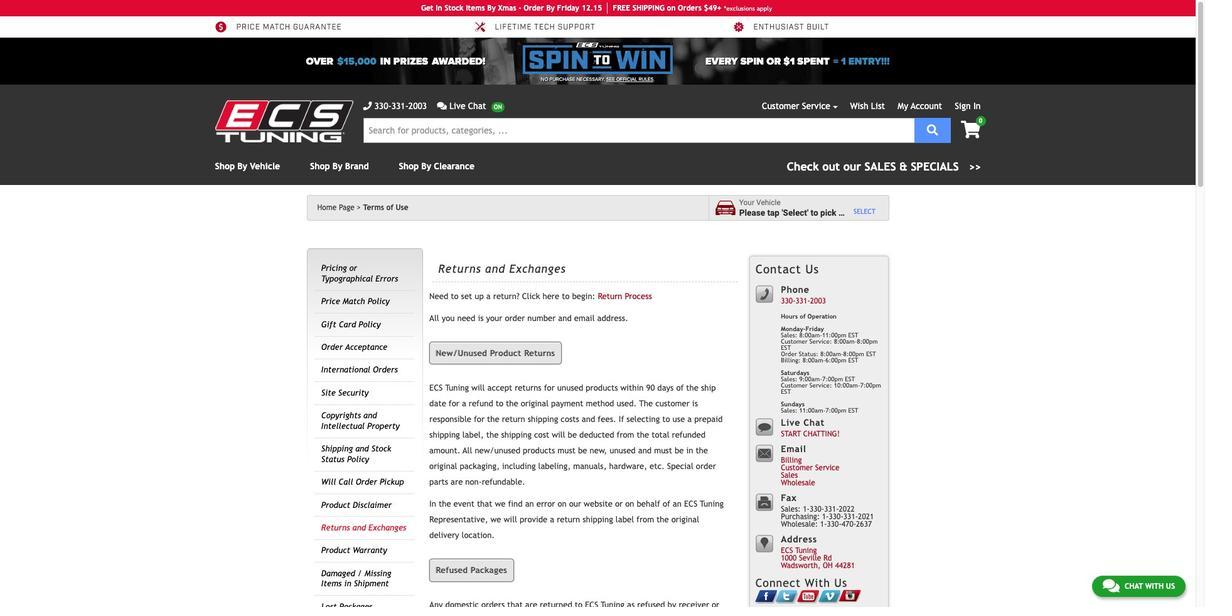 Task type: describe. For each thing, give the bounding box(es) containing it.
brand
[[345, 161, 369, 171]]

2021
[[858, 513, 874, 522]]

0 vertical spatial products
[[586, 384, 618, 393]]

shop for shop by vehicle
[[215, 161, 235, 171]]

click
[[522, 292, 540, 301]]

new/unused
[[475, 447, 521, 456]]

order right -
[[524, 4, 544, 13]]

accept
[[488, 384, 513, 393]]

vehicle inside the your vehicle please tap 'select' to pick a vehicle
[[757, 199, 781, 207]]

live for live chat
[[450, 101, 466, 111]]

1 vertical spatial will
[[552, 431, 566, 440]]

new/unused product returns
[[436, 349, 556, 358]]

address.
[[598, 314, 629, 323]]

=
[[834, 55, 839, 68]]

items for in
[[321, 580, 342, 589]]

number
[[528, 314, 556, 323]]

policy for gift card policy
[[359, 320, 381, 329]]

330- inside phone 330-331-2003
[[781, 297, 796, 306]]

330- right phone image
[[375, 101, 392, 111]]

ping
[[648, 4, 665, 13]]

process
[[625, 292, 652, 301]]

policy inside 'shipping and stock status policy'
[[347, 455, 369, 465]]

shipping up amount.
[[430, 431, 460, 440]]

1 vertical spatial products
[[523, 447, 555, 456]]

no purchase necessary. see official rules .
[[541, 77, 655, 82]]

refundable.
[[482, 478, 526, 487]]

damaged / missing items in shipment link
[[321, 569, 391, 589]]

ecs inside address ecs tuning 1000 seville rd wadsworth, oh 44281
[[781, 547, 794, 556]]

will call order pickup
[[321, 478, 404, 487]]

see
[[607, 77, 615, 82]]

1 vertical spatial 8:00pm
[[844, 351, 865, 358]]

Search text field
[[363, 118, 915, 143]]

0 horizontal spatial will
[[472, 384, 485, 393]]

service inside dropdown button
[[802, 101, 831, 111]]

enthusiast built
[[754, 23, 830, 32]]

to left set
[[451, 292, 459, 301]]

$15,000
[[337, 55, 377, 68]]

us for chat
[[1167, 583, 1176, 592]]

typographical
[[321, 274, 373, 284]]

7:00pm right the 9:00am-
[[861, 382, 882, 389]]

within
[[621, 384, 644, 393]]

0 horizontal spatial returns
[[321, 524, 350, 533]]

here
[[543, 292, 560, 301]]

product for product warranty
[[321, 547, 350, 556]]

1 must from the left
[[558, 447, 576, 456]]

billing:
[[781, 357, 801, 364]]

product disclaimer
[[321, 501, 392, 510]]

costs
[[561, 415, 580, 425]]

wholesale link
[[781, 479, 816, 488]]

the up new/unused
[[487, 431, 499, 440]]

0 horizontal spatial 2003
[[409, 101, 427, 111]]

1 horizontal spatial returns
[[438, 262, 482, 275]]

built
[[807, 23, 830, 32]]

a inside in the event that we find an error on our website or on behalf of an ecs tuning representative, we will provide a return shipping label from the original delivery location.
[[550, 516, 555, 525]]

errors
[[376, 274, 398, 284]]

1 vertical spatial original
[[430, 462, 457, 472]]

returns
[[515, 384, 542, 393]]

gift card policy
[[321, 320, 381, 329]]

sales: inside fax sales: 1-330-331-2022 purchasing: 1-330-331-2021 wholesale: 1-330-470-2637
[[781, 506, 801, 515]]

price for price match policy
[[321, 297, 340, 307]]

returns and exchanges link
[[321, 524, 407, 533]]

contact us
[[756, 262, 820, 276]]

90
[[646, 384, 655, 393]]

every
[[706, 55, 738, 68]]

days
[[658, 384, 674, 393]]

to left use
[[663, 415, 670, 425]]

friday inside hours of operation monday-friday sales: 8:00am-11:00pm est customer service: 8:00am-8:00pm est order status: 8:00am-8:00pm est billing: 8:00am-6:00pm est saturdays sales: 9:00am-7:00pm est customer service: 10:00am-7:00pm est sundays sales: 11:00am-7:00pm est
[[806, 326, 824, 333]]

1 horizontal spatial on
[[626, 500, 635, 509]]

1- up wholesale:
[[803, 506, 810, 515]]

0 vertical spatial vehicle
[[250, 161, 280, 171]]

in inside ecs tuning will accept returns for unused products within 90 days of the ship date for a refund to the original payment method used. the customer is responsible for the return shipping costs and fees. if selecting to use a prepaid shipping label, the shipping cost will be deducted from the total refunded amount. all new/unused products must be new, unused and must be in the original packaging, including labeling, manuals, hardware, etc.  special order parts are non-refundable.
[[687, 447, 694, 456]]

0 horizontal spatial 330-331-2003 link
[[363, 100, 427, 113]]

call
[[339, 478, 353, 487]]

packages
[[471, 566, 508, 576]]

your
[[740, 199, 755, 207]]

and up 'deducted'
[[582, 415, 596, 425]]

2 service: from the top
[[810, 382, 833, 389]]

used.
[[617, 400, 637, 409]]

tuning inside in the event that we find an error on our website or on behalf of an ecs tuning representative, we will provide a return shipping label from the original delivery location.
[[700, 500, 724, 509]]

responsible
[[430, 415, 472, 425]]

hours of operation monday-friday sales: 8:00am-11:00pm est customer service: 8:00am-8:00pm est order status: 8:00am-8:00pm est billing: 8:00am-6:00pm est saturdays sales: 9:00am-7:00pm est customer service: 10:00am-7:00pm est sundays sales: 11:00am-7:00pm est
[[781, 313, 882, 414]]

1 horizontal spatial orders
[[678, 4, 702, 13]]

from inside ecs tuning will accept returns for unused products within 90 days of the ship date for a refund to the original payment method used. the customer is responsible for the return shipping costs and fees. if selecting to use a prepaid shipping label, the shipping cost will be deducted from the total refunded amount. all new/unused products must be new, unused and must be in the original packaging, including labeling, manuals, hardware, etc.  special order parts are non-refundable.
[[617, 431, 635, 440]]

a right up
[[487, 292, 491, 301]]

or inside in the event that we find an error on our website or on behalf of an ecs tuning representative, we will provide a return shipping label from the original delivery location.
[[615, 500, 623, 509]]

guarantee
[[293, 23, 342, 32]]

0
[[979, 117, 983, 124]]

price match policy
[[321, 297, 390, 307]]

shipment
[[354, 580, 389, 589]]

ecs inside ecs tuning will accept returns for unused products within 90 days of the ship date for a refund to the original payment method used. the customer is responsible for the return shipping costs and fees. if selecting to use a prepaid shipping label, the shipping cost will be deducted from the total refunded amount. all new/unused products must be new, unused and must be in the original packaging, including labeling, manuals, hardware, etc.  special order parts are non-refundable.
[[430, 384, 443, 393]]

shop by vehicle
[[215, 161, 280, 171]]

shopping cart image
[[961, 121, 981, 139]]

email billing customer service sales wholesale
[[781, 444, 840, 488]]

0 vertical spatial 8:00pm
[[857, 338, 878, 345]]

0 horizontal spatial order
[[505, 314, 525, 323]]

shipping and stock status policy link
[[321, 445, 391, 465]]

need
[[457, 314, 476, 323]]

330- left 2637
[[829, 513, 844, 522]]

1 vertical spatial exchanges
[[369, 524, 407, 533]]

shop for shop by clearance
[[399, 161, 419, 171]]

1 vertical spatial orders
[[373, 366, 398, 375]]

tuning inside ecs tuning will accept returns for unused products within 90 days of the ship date for a refund to the original payment method used. the customer is responsible for the return shipping costs and fees. if selecting to use a prepaid shipping label, the shipping cost will be deducted from the total refunded amount. all new/unused products must be new, unused and must be in the original packaging, including labeling, manuals, hardware, etc.  special order parts are non-refundable.
[[445, 384, 469, 393]]

shipping up cost
[[528, 415, 559, 425]]

customer
[[656, 400, 690, 409]]

hardware,
[[609, 462, 647, 472]]

and inside copyrights and intellectual property
[[364, 412, 377, 421]]

from inside in the event that we find an error on our website or on behalf of an ecs tuning representative, we will provide a return shipping label from the original delivery location.
[[637, 516, 654, 525]]

wish list link
[[851, 101, 886, 111]]

in inside damaged / missing items in shipment
[[344, 580, 351, 589]]

44281
[[836, 562, 855, 571]]

1 horizontal spatial in
[[380, 55, 391, 68]]

disclaimer
[[353, 501, 392, 510]]

the left ship
[[687, 384, 699, 393]]

warranty
[[353, 547, 387, 556]]

copyrights
[[321, 412, 361, 421]]

us for connect
[[835, 577, 848, 590]]

ship
[[633, 4, 648, 13]]

2 horizontal spatial returns
[[525, 349, 556, 358]]

lifetime
[[495, 23, 532, 32]]

address ecs tuning 1000 seville rd wadsworth, oh 44281
[[781, 534, 855, 571]]

330-331-2003
[[375, 101, 427, 111]]

and inside 'shipping and stock status policy'
[[356, 445, 369, 454]]

home
[[317, 203, 337, 212]]

0 vertical spatial all
[[430, 314, 439, 323]]

special
[[667, 462, 694, 472]]

chat with us
[[1125, 583, 1176, 592]]

label
[[616, 516, 634, 525]]

will inside in the event that we find an error on our website or on behalf of an ecs tuning representative, we will provide a return shipping label from the original delivery location.
[[504, 516, 517, 525]]

return process link
[[596, 292, 652, 301]]

manuals,
[[573, 462, 607, 472]]

all inside ecs tuning will accept returns for unused products within 90 days of the ship date for a refund to the original payment method used. the customer is responsible for the return shipping costs and fees. if selecting to use a prepaid shipping label, the shipping cost will be deducted from the total refunded amount. all new/unused products must be new, unused and must be in the original packaging, including labeling, manuals, hardware, etc.  special order parts are non-refundable.
[[463, 447, 473, 456]]

or inside pricing or typographical errors
[[349, 264, 357, 273]]

official
[[617, 77, 638, 82]]

2 an from the left
[[673, 500, 682, 509]]

the down behalf
[[657, 516, 669, 525]]

intellectual
[[321, 422, 365, 431]]

*exclusions
[[724, 5, 755, 12]]

non-
[[466, 478, 482, 487]]

'select'
[[782, 208, 809, 218]]

contact
[[756, 262, 802, 276]]

the down refund
[[487, 415, 500, 425]]

1 horizontal spatial returns and exchanges
[[438, 262, 566, 275]]

by for shop by brand
[[333, 161, 343, 171]]

0 horizontal spatial is
[[478, 314, 484, 323]]

live for live chat start chatting!
[[781, 418, 801, 428]]

ecs tuning 'spin to win' contest logo image
[[523, 43, 673, 74]]

330- down 2022
[[827, 521, 842, 530]]

address
[[781, 534, 818, 545]]

a right use
[[688, 415, 692, 425]]

order right the call
[[356, 478, 377, 487]]

live chat start chatting!
[[781, 418, 840, 439]]

product for product disclaimer
[[321, 501, 350, 510]]

sign
[[955, 101, 971, 111]]

of inside in the event that we find an error on our website or on behalf of an ecs tuning representative, we will provide a return shipping label from the original delivery location.
[[663, 500, 671, 509]]

search image
[[927, 124, 939, 135]]

0 vertical spatial unused
[[557, 384, 584, 393]]

by left xmas
[[488, 4, 496, 13]]

0 vertical spatial for
[[544, 384, 555, 393]]

0 vertical spatial original
[[521, 400, 549, 409]]

0 vertical spatial sales
[[865, 160, 896, 173]]

0 horizontal spatial returns and exchanges
[[321, 524, 407, 533]]

phone image
[[363, 102, 372, 111]]

comments image
[[1103, 579, 1120, 594]]

order down the gift on the bottom of the page
[[321, 343, 343, 352]]

1 horizontal spatial be
[[578, 447, 588, 456]]

2 must from the left
[[654, 447, 673, 456]]

email
[[574, 314, 595, 323]]

event
[[454, 500, 475, 509]]

packaging,
[[460, 462, 500, 472]]

find
[[508, 500, 523, 509]]

the down accept
[[506, 400, 519, 409]]

wholesale:
[[781, 521, 818, 530]]

8:00am- up 6:00pm
[[834, 338, 857, 345]]

1- left 2022
[[823, 513, 829, 522]]

no
[[541, 77, 549, 82]]

331- inside phone 330-331-2003
[[796, 297, 811, 306]]

connect with us
[[756, 577, 848, 590]]

error
[[537, 500, 555, 509]]

service inside email billing customer service sales wholesale
[[816, 464, 840, 473]]

the down selecting
[[637, 431, 649, 440]]

support
[[558, 23, 596, 32]]

page
[[339, 203, 355, 212]]

2003 inside phone 330-331-2003
[[811, 297, 826, 306]]

pricing
[[321, 264, 347, 273]]



Task type: locate. For each thing, give the bounding box(es) containing it.
470-
[[842, 521, 857, 530]]

with
[[805, 577, 831, 590]]

1 vertical spatial in
[[687, 447, 694, 456]]

items down 'damaged'
[[321, 580, 342, 589]]

chat for live chat
[[468, 101, 486, 111]]

items for by
[[466, 4, 485, 13]]

payment
[[551, 400, 584, 409]]

1 vertical spatial service:
[[810, 382, 833, 389]]

1 horizontal spatial items
[[466, 4, 485, 13]]

the left event at the left
[[439, 500, 451, 509]]

vehicle down ecs tuning image
[[250, 161, 280, 171]]

price match guarantee link
[[215, 21, 342, 33]]

1 vertical spatial 330-331-2003 link
[[781, 297, 826, 306]]

product disclaimer link
[[321, 501, 392, 510]]

in inside in the event that we find an error on our website or on behalf of an ecs tuning representative, we will provide a return shipping label from the original delivery location.
[[430, 500, 436, 509]]

0 horizontal spatial chat
[[468, 101, 486, 111]]

2 vertical spatial policy
[[347, 455, 369, 465]]

0 vertical spatial service:
[[810, 338, 833, 345]]

in left prizes
[[380, 55, 391, 68]]

1 horizontal spatial is
[[693, 400, 698, 409]]

site security link
[[321, 389, 369, 398]]

shipping
[[528, 415, 559, 425], [430, 431, 460, 440], [501, 431, 532, 440], [583, 516, 613, 525]]

2 vertical spatial in
[[344, 580, 351, 589]]

0 vertical spatial tuning
[[445, 384, 469, 393]]

every spin or $1 spent = 1 entry!!!
[[706, 55, 890, 68]]

tuning inside address ecs tuning 1000 seville rd wadsworth, oh 44281
[[796, 547, 817, 556]]

shop for shop by brand
[[310, 161, 330, 171]]

return down accept
[[502, 415, 525, 425]]

a left refund
[[462, 400, 466, 409]]

1 vertical spatial live
[[781, 418, 801, 428]]

2 horizontal spatial chat
[[1125, 583, 1144, 592]]

shipping and stock status policy
[[321, 445, 391, 465]]

2 vertical spatial product
[[321, 547, 350, 556]]

policy for price match policy
[[368, 297, 390, 307]]

in right get
[[436, 4, 442, 13]]

price left match
[[236, 23, 261, 32]]

the down refunded at right
[[696, 447, 708, 456]]

policy up will call order pickup at the bottom of the page
[[347, 455, 369, 465]]

0 vertical spatial product
[[491, 349, 522, 358]]

lifetime tech support link
[[474, 21, 596, 33]]

that
[[477, 500, 493, 509]]

0 vertical spatial service
[[802, 101, 831, 111]]

1 vertical spatial we
[[491, 516, 501, 525]]

of inside ecs tuning will accept returns for unused products within 90 days of the ship date for a refund to the original payment method used. the customer is responsible for the return shipping costs and fees. if selecting to use a prepaid shipping label, the shipping cost will be deducted from the total refunded amount. all new/unused products must be new, unused and must be in the original packaging, including labeling, manuals, hardware, etc.  special order parts are non-refundable.
[[677, 384, 684, 393]]

price for price match guarantee
[[236, 23, 261, 32]]

items
[[466, 4, 485, 13], [321, 580, 342, 589]]

to inside the your vehicle please tap 'select' to pick a vehicle
[[811, 208, 819, 218]]

gift card policy link
[[321, 320, 381, 329]]

order left status:
[[781, 351, 797, 358]]

sales: down "billing:"
[[781, 376, 798, 383]]

2 shop from the left
[[310, 161, 330, 171]]

shipping up new/unused
[[501, 431, 532, 440]]

must down total
[[654, 447, 673, 456]]

1 vertical spatial tuning
[[700, 500, 724, 509]]

0 vertical spatial live
[[450, 101, 466, 111]]

0 horizontal spatial price
[[236, 23, 261, 32]]

sign in
[[955, 101, 981, 111]]

card
[[339, 320, 356, 329]]

0 horizontal spatial stock
[[372, 445, 391, 454]]

all left you
[[430, 314, 439, 323]]

0 link
[[951, 116, 986, 140]]

return inside ecs tuning will accept returns for unused products within 90 days of the ship date for a refund to the original payment method used. the customer is responsible for the return shipping costs and fees. if selecting to use a prepaid shipping label, the shipping cost will be deducted from the total refunded amount. all new/unused products must be new, unused and must be in the original packaging, including labeling, manuals, hardware, etc.  special order parts are non-refundable.
[[502, 415, 525, 425]]

1 horizontal spatial exchanges
[[510, 262, 566, 275]]

or up typographical
[[349, 264, 357, 273]]

0 vertical spatial in
[[436, 4, 442, 13]]

2637
[[857, 521, 872, 530]]

need
[[430, 292, 449, 301]]

0 horizontal spatial an
[[525, 500, 534, 509]]

0 horizontal spatial products
[[523, 447, 555, 456]]

purchase
[[550, 77, 575, 82]]

seville
[[799, 555, 822, 564]]

need to set up a return?  click here to begin: return process
[[430, 292, 652, 301]]

from down if
[[617, 431, 635, 440]]

of right the hours on the bottom right
[[800, 313, 806, 320]]

0 horizontal spatial must
[[558, 447, 576, 456]]

refund
[[469, 400, 493, 409]]

2 horizontal spatial will
[[552, 431, 566, 440]]

stock for and
[[372, 445, 391, 454]]

6:00pm
[[826, 357, 847, 364]]

all down label,
[[463, 447, 473, 456]]

set
[[461, 292, 472, 301]]

3 shop from the left
[[399, 161, 419, 171]]

1 vertical spatial friday
[[806, 326, 824, 333]]

1 vertical spatial unused
[[610, 447, 636, 456]]

location.
[[462, 531, 495, 541]]

1 sales: from the top
[[781, 332, 798, 339]]

is left your
[[478, 314, 484, 323]]

sales:
[[781, 332, 798, 339], [781, 376, 798, 383], [781, 408, 798, 414], [781, 506, 801, 515]]

8:00am- up the 9:00am-
[[803, 357, 826, 364]]

must up labeling,
[[558, 447, 576, 456]]

orders down acceptance
[[373, 366, 398, 375]]

by for shop by clearance
[[422, 161, 432, 171]]

product up accept
[[491, 349, 522, 358]]

4 sales: from the top
[[781, 506, 801, 515]]

7:00pm down 10:00am-
[[826, 408, 847, 414]]

and up property
[[364, 412, 377, 421]]

of left use on the left top of page
[[387, 203, 394, 212]]

8:00am- up status:
[[800, 332, 823, 339]]

2 horizontal spatial be
[[675, 447, 684, 456]]

get
[[421, 4, 434, 13]]

is inside ecs tuning will accept returns for unused products within 90 days of the ship date for a refund to the original payment method used. the customer is responsible for the return shipping costs and fees. if selecting to use a prepaid shipping label, the shipping cost will be deducted from the total refunded amount. all new/unused products must be new, unused and must be in the original packaging, including labeling, manuals, hardware, etc.  special order parts are non-refundable.
[[693, 400, 698, 409]]

live right comments icon
[[450, 101, 466, 111]]

order
[[524, 4, 544, 13], [321, 343, 343, 352], [781, 351, 797, 358], [356, 478, 377, 487]]

1 vertical spatial stock
[[372, 445, 391, 454]]

0 horizontal spatial original
[[430, 462, 457, 472]]

a down 'error'
[[550, 516, 555, 525]]

1 vertical spatial ecs
[[684, 500, 698, 509]]

1 vertical spatial return
[[557, 516, 580, 525]]

returns up product warranty link
[[321, 524, 350, 533]]

start
[[781, 430, 801, 439]]

0 horizontal spatial all
[[430, 314, 439, 323]]

2 horizontal spatial for
[[544, 384, 555, 393]]

330- down phone
[[781, 297, 796, 306]]

8:00am- down 11:00pm at the right of page
[[821, 351, 844, 358]]

330-331-2003 link
[[363, 100, 427, 113], [781, 297, 826, 306]]

1- right wholesale:
[[821, 521, 827, 530]]

original inside in the event that we find an error on our website or on behalf of an ecs tuning representative, we will provide a return shipping label from the original delivery location.
[[672, 516, 700, 525]]

an right find
[[525, 500, 534, 509]]

unused
[[557, 384, 584, 393], [610, 447, 636, 456]]

will up refund
[[472, 384, 485, 393]]

chat for live chat start chatting!
[[804, 418, 825, 428]]

return?
[[493, 292, 520, 301]]

1 horizontal spatial unused
[[610, 447, 636, 456]]

sales inside email billing customer service sales wholesale
[[781, 472, 798, 481]]

international orders
[[321, 366, 398, 375]]

order inside ecs tuning will accept returns for unused products within 90 days of the ship date for a refund to the original payment method used. the customer is responsible for the return shipping costs and fees. if selecting to use a prepaid shipping label, the shipping cost will be deducted from the total refunded amount. all new/unused products must be new, unused and must be in the original packaging, including labeling, manuals, hardware, etc.  special order parts are non-refundable.
[[696, 462, 716, 472]]

returns up set
[[438, 262, 482, 275]]

2 vertical spatial original
[[672, 516, 700, 525]]

order inside hours of operation monday-friday sales: 8:00am-11:00pm est customer service: 8:00am-8:00pm est order status: 8:00am-8:00pm est billing: 8:00am-6:00pm est saturdays sales: 9:00am-7:00pm est customer service: 10:00am-7:00pm est sundays sales: 11:00am-7:00pm est
[[781, 351, 797, 358]]

shop by clearance link
[[399, 161, 475, 171]]

0 vertical spatial or
[[767, 55, 781, 68]]

for right returns
[[544, 384, 555, 393]]

live
[[450, 101, 466, 111], [781, 418, 801, 428]]

1 vertical spatial sales
[[781, 472, 798, 481]]

chat inside live chat start chatting!
[[804, 418, 825, 428]]

in down "parts" on the left bottom
[[430, 500, 436, 509]]

0 vertical spatial chat
[[468, 101, 486, 111]]

original down amount.
[[430, 462, 457, 472]]

0 horizontal spatial from
[[617, 431, 635, 440]]

will down find
[[504, 516, 517, 525]]

ecs up date
[[430, 384, 443, 393]]

0 horizontal spatial items
[[321, 580, 342, 589]]

1 vertical spatial for
[[449, 400, 460, 409]]

or left $1
[[767, 55, 781, 68]]

and up return?
[[485, 262, 506, 275]]

vehicle
[[846, 208, 873, 218]]

get in stock items by xmas - order by friday 12.15
[[421, 4, 602, 13]]

sales link
[[781, 472, 798, 481]]

and down product disclaimer link
[[353, 524, 366, 533]]

shipping
[[321, 445, 353, 454]]

2 horizontal spatial original
[[672, 516, 700, 525]]

us down 44281
[[835, 577, 848, 590]]

1 horizontal spatial or
[[615, 500, 623, 509]]

friday down operation at bottom right
[[806, 326, 824, 333]]

1 horizontal spatial for
[[474, 415, 485, 425]]

ecs inside in the event that we find an error on our website or on behalf of an ecs tuning representative, we will provide a return shipping label from the original delivery location.
[[684, 500, 698, 509]]

products down cost
[[523, 447, 555, 456]]

new,
[[590, 447, 607, 456]]

chat with us link
[[1093, 576, 1186, 598]]

to down accept
[[496, 400, 504, 409]]

0 vertical spatial friday
[[557, 4, 580, 13]]

1 shop from the left
[[215, 161, 235, 171]]

1 horizontal spatial original
[[521, 400, 549, 409]]

we left find
[[495, 500, 506, 509]]

1 service: from the top
[[810, 338, 833, 345]]

2 horizontal spatial us
[[1167, 583, 1176, 592]]

returns and exchanges
[[438, 262, 566, 275], [321, 524, 407, 533]]

in for sign
[[974, 101, 981, 111]]

2 vertical spatial will
[[504, 516, 517, 525]]

&
[[900, 160, 908, 173]]

customer inside email billing customer service sales wholesale
[[781, 464, 813, 473]]

$49+
[[704, 4, 722, 13]]

live inside live chat link
[[450, 101, 466, 111]]

return inside in the event that we find an error on our website or on behalf of an ecs tuning representative, we will provide a return shipping label from the original delivery location.
[[557, 516, 580, 525]]

monday-
[[781, 326, 806, 333]]

connect
[[756, 577, 801, 590]]

live up start
[[781, 418, 801, 428]]

sales left &
[[865, 160, 896, 173]]

are
[[451, 478, 463, 487]]

7:00pm down 6:00pm
[[823, 376, 844, 383]]

copyrights and intellectual property
[[321, 412, 400, 431]]

0 vertical spatial in
[[380, 55, 391, 68]]

in
[[380, 55, 391, 68], [687, 447, 694, 456], [344, 580, 351, 589]]

0 vertical spatial ecs
[[430, 384, 443, 393]]

price match guarantee
[[236, 23, 342, 32]]

and left email
[[558, 314, 572, 323]]

chat left with
[[1125, 583, 1144, 592]]

over
[[306, 55, 334, 68]]

and up etc.
[[638, 447, 652, 456]]

1 vertical spatial from
[[637, 516, 654, 525]]

ecs down the address
[[781, 547, 794, 556]]

0 horizontal spatial for
[[449, 400, 460, 409]]

330-
[[375, 101, 392, 111], [781, 297, 796, 306], [810, 506, 825, 515], [829, 513, 844, 522], [827, 521, 842, 530]]

0 vertical spatial returns and exchanges
[[438, 262, 566, 275]]

1 vertical spatial is
[[693, 400, 698, 409]]

ecs
[[430, 384, 443, 393], [684, 500, 698, 509], [781, 547, 794, 556]]

3 sales: from the top
[[781, 408, 798, 414]]

8:00pm down 11:00pm at the right of page
[[844, 351, 865, 358]]

returns and exchanges up warranty
[[321, 524, 407, 533]]

representative,
[[430, 516, 488, 525]]

0 vertical spatial returns
[[438, 262, 482, 275]]

be down costs
[[568, 431, 577, 440]]

2 horizontal spatial on
[[667, 4, 676, 13]]

order acceptance link
[[321, 343, 388, 352]]

an right behalf
[[673, 500, 682, 509]]

operation
[[808, 313, 837, 320]]

0 horizontal spatial return
[[502, 415, 525, 425]]

330-331-2003 link left comments icon
[[363, 100, 427, 113]]

property
[[367, 422, 400, 431]]

sales
[[865, 160, 896, 173], [781, 472, 798, 481]]

/
[[358, 569, 362, 579]]

product down will at the bottom left of page
[[321, 501, 350, 510]]

0 vertical spatial exchanges
[[510, 262, 566, 275]]

items inside damaged / missing items in shipment
[[321, 580, 342, 589]]

policy right card
[[359, 320, 381, 329]]

0 horizontal spatial friday
[[557, 4, 580, 13]]

original down returns
[[521, 400, 549, 409]]

order acceptance
[[321, 343, 388, 352]]

0 horizontal spatial us
[[806, 262, 820, 276]]

us right with
[[1167, 583, 1176, 592]]

0 vertical spatial we
[[495, 500, 506, 509]]

exchanges down 'disclaimer'
[[369, 524, 407, 533]]

1 horizontal spatial sales
[[865, 160, 896, 173]]

1 vertical spatial product
[[321, 501, 350, 510]]

1 an from the left
[[525, 500, 534, 509]]

by
[[488, 4, 496, 13], [547, 4, 555, 13], [238, 161, 247, 171], [333, 161, 343, 171], [422, 161, 432, 171]]

service: left 10:00am-
[[810, 382, 833, 389]]

1 horizontal spatial an
[[673, 500, 682, 509]]

0 horizontal spatial vehicle
[[250, 161, 280, 171]]

0 vertical spatial from
[[617, 431, 635, 440]]

vehicle up tap
[[757, 199, 781, 207]]

330- up wholesale:
[[810, 506, 825, 515]]

in
[[436, 4, 442, 13], [974, 101, 981, 111], [430, 500, 436, 509]]

of inside hours of operation monday-friday sales: 8:00am-11:00pm est customer service: 8:00am-8:00pm est order status: 8:00am-8:00pm est billing: 8:00am-6:00pm est saturdays sales: 9:00am-7:00pm est customer service: 10:00am-7:00pm est sundays sales: 11:00am-7:00pm est
[[800, 313, 806, 320]]

exchanges up need to set up a return?  click here to begin: return process
[[510, 262, 566, 275]]

for down refund
[[474, 415, 485, 425]]

2 horizontal spatial ecs
[[781, 547, 794, 556]]

1 vertical spatial price
[[321, 297, 340, 307]]

we down that
[[491, 516, 501, 525]]

9:00am-
[[800, 376, 823, 383]]

0 vertical spatial will
[[472, 384, 485, 393]]

2 vertical spatial or
[[615, 500, 623, 509]]

2 horizontal spatial or
[[767, 55, 781, 68]]

1 horizontal spatial all
[[463, 447, 473, 456]]

customer inside dropdown button
[[762, 101, 800, 111]]

enthusiast
[[754, 23, 805, 32]]

refused
[[436, 566, 468, 576]]

price
[[236, 23, 261, 32], [321, 297, 340, 307]]

service left wish
[[802, 101, 831, 111]]

from down behalf
[[637, 516, 654, 525]]

0 horizontal spatial live
[[450, 101, 466, 111]]

live inside live chat start chatting!
[[781, 418, 801, 428]]

0 horizontal spatial on
[[558, 500, 567, 509]]

in right sign
[[974, 101, 981, 111]]

terms
[[363, 203, 384, 212]]

customer service button
[[762, 100, 838, 113]]

by for shop by vehicle
[[238, 161, 247, 171]]

by down ecs tuning image
[[238, 161, 247, 171]]

by up lifetime tech support
[[547, 4, 555, 13]]

damaged
[[321, 569, 355, 579]]

shop by brand
[[310, 161, 369, 171]]

2 horizontal spatial shop
[[399, 161, 419, 171]]

is up prepaid
[[693, 400, 698, 409]]

will right cost
[[552, 431, 566, 440]]

on right 'ping'
[[667, 4, 676, 13]]

0 horizontal spatial or
[[349, 264, 357, 273]]

shipping inside in the event that we find an error on our website or on behalf of an ecs tuning representative, we will provide a return shipping label from the original delivery location.
[[583, 516, 613, 525]]

0 horizontal spatial unused
[[557, 384, 584, 393]]

ecs tuning image
[[215, 100, 353, 143]]

products
[[586, 384, 618, 393], [523, 447, 555, 456]]

0 horizontal spatial be
[[568, 431, 577, 440]]

please
[[740, 208, 766, 218]]

unused up 'payment' at the bottom of the page
[[557, 384, 584, 393]]

sales: down the hours on the bottom right
[[781, 332, 798, 339]]

sales down billing
[[781, 472, 798, 481]]

account
[[911, 101, 943, 111]]

2 horizontal spatial in
[[687, 447, 694, 456]]

copyrights and intellectual property link
[[321, 412, 400, 431]]

my account
[[898, 101, 943, 111]]

returns and exchanges up return?
[[438, 262, 566, 275]]

to right the here
[[562, 292, 570, 301]]

a inside the your vehicle please tap 'select' to pick a vehicle
[[839, 208, 844, 218]]

if
[[619, 415, 624, 425]]

free ship ping on orders $49+ *exclusions apply
[[613, 4, 772, 13]]

stock for in
[[445, 4, 464, 13]]

product up 'damaged'
[[321, 547, 350, 556]]

stock inside 'shipping and stock status policy'
[[372, 445, 391, 454]]

1 horizontal spatial return
[[557, 516, 580, 525]]

enthusiast built link
[[733, 21, 830, 33]]

terms of use
[[363, 203, 409, 212]]

1000
[[781, 555, 797, 564]]

0 vertical spatial price
[[236, 23, 261, 32]]

1 horizontal spatial chat
[[804, 418, 825, 428]]

refunded
[[672, 431, 706, 440]]

1 horizontal spatial 330-331-2003 link
[[781, 297, 826, 306]]

in for get
[[436, 4, 442, 13]]

1 vertical spatial vehicle
[[757, 199, 781, 207]]

be up "special"
[[675, 447, 684, 456]]

1 horizontal spatial products
[[586, 384, 618, 393]]

shipping down the 'website'
[[583, 516, 613, 525]]

parts
[[430, 478, 448, 487]]

cost
[[534, 431, 550, 440]]

1 vertical spatial chat
[[804, 418, 825, 428]]

comments image
[[437, 102, 447, 111]]

order
[[505, 314, 525, 323], [696, 462, 716, 472]]

2 sales: from the top
[[781, 376, 798, 383]]



Task type: vqa. For each thing, say whether or not it's contained in the screenshot.
the top will
yes



